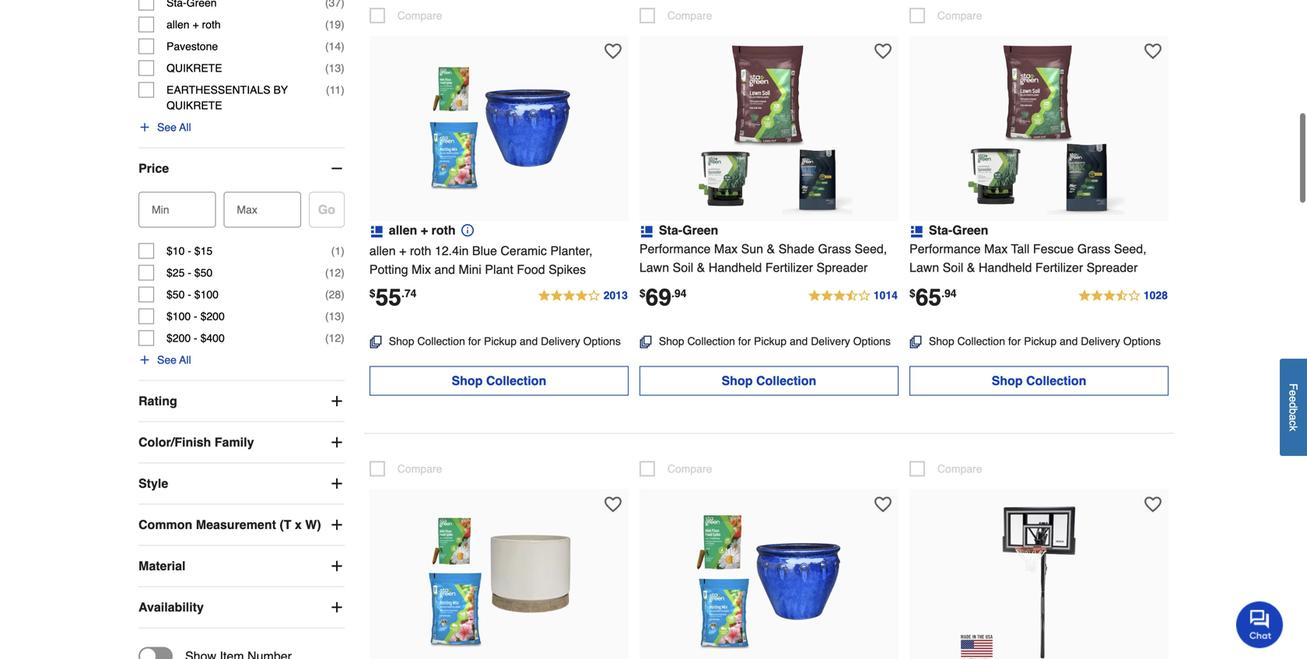 Task type: vqa. For each thing, say whether or not it's contained in the screenshot.
Sta- to the right
yes



Task type: locate. For each thing, give the bounding box(es) containing it.
+
[[193, 16, 199, 28], [421, 221, 428, 235], [399, 241, 407, 256]]

allen + roth allen + roth 12.4in  blue ceramic planter,  potting mix and  mini plant food spikes image
[[414, 41, 585, 213]]

2 seed, from the left
[[1115, 239, 1147, 254]]

0 horizontal spatial green
[[683, 221, 719, 235]]

1
[[335, 242, 341, 255]]

( for $100 - $200
[[325, 308, 329, 320]]

plus image for rating
[[329, 391, 345, 407]]

max for sta-green performance max tall fescue grass seed, lawn soil & handheld fertilizer spreader
[[985, 239, 1008, 254]]

shop collection link
[[370, 364, 629, 394], [640, 364, 899, 394], [910, 364, 1169, 394]]

) up ( 14 )
[[341, 16, 345, 28]]

13 for quikrete
[[329, 59, 341, 72]]

allen + roth up the 12.4in
[[389, 221, 456, 235]]

grass
[[818, 239, 852, 254], [1078, 239, 1111, 254]]

1 horizontal spatial grass
[[1078, 239, 1111, 254]]

1 horizontal spatial max
[[715, 239, 738, 254]]

0 horizontal spatial allen + roth
[[167, 16, 221, 28]]

gr_10173 element
[[910, 6, 983, 21]]

1 vertical spatial 12
[[329, 330, 341, 342]]

3.5 stars image for 69
[[808, 285, 899, 303]]

1 vertical spatial see all button
[[139, 350, 191, 365]]

1 vertical spatial plus image
[[329, 432, 345, 448]]

f
[[1288, 384, 1300, 390]]

.94 right '1014'
[[942, 285, 957, 297]]

$ 55 .74
[[370, 282, 417, 309]]

+ up "potting"
[[399, 241, 407, 256]]

2 delivery from the left
[[811, 333, 851, 345]]

- down $25 - $50
[[188, 286, 191, 298]]

&
[[767, 239, 775, 254], [697, 258, 706, 273], [967, 258, 976, 273]]

max left tall at the right
[[985, 239, 1008, 254]]

3 options from the left
[[1124, 333, 1161, 345]]

(t
[[280, 515, 292, 530]]

) down 14
[[341, 81, 345, 94]]

12 down 28
[[329, 330, 341, 342]]

12 up "( 28 )"
[[329, 264, 341, 277]]

grass right fescue
[[1078, 239, 1111, 254]]

actual price $65.94 element
[[910, 282, 957, 309]]

green up actual price $69.94 element
[[683, 221, 719, 235]]

- left $400
[[194, 330, 198, 342]]

7 ) from the top
[[341, 286, 345, 298]]

2 vertical spatial +
[[399, 241, 407, 256]]

plus image inside style button
[[329, 474, 345, 489]]

2 horizontal spatial options
[[1124, 333, 1161, 345]]

0 vertical spatial ( 13 )
[[325, 59, 345, 72]]

w)
[[305, 515, 321, 530]]

b
[[1288, 409, 1300, 415]]

2 quikrete from the top
[[167, 97, 222, 109]]

roth up the 12.4in
[[432, 221, 456, 235]]

0 vertical spatial 12
[[329, 264, 341, 277]]

x
[[295, 515, 302, 530]]

ceramic
[[501, 241, 547, 256]]

see all
[[157, 119, 191, 131], [157, 351, 191, 364]]

0 vertical spatial see all
[[157, 119, 191, 131]]

e up d
[[1288, 390, 1300, 396]]

see
[[157, 119, 177, 131], [157, 351, 177, 364]]

0 vertical spatial plus image
[[139, 351, 151, 364]]

+ up pavestone
[[193, 16, 199, 28]]

6 ) from the top
[[341, 264, 345, 277]]

2 horizontal spatial pickup
[[1025, 333, 1057, 345]]

2 horizontal spatial &
[[967, 258, 976, 273]]

lawn up 65
[[910, 258, 940, 273]]

1 13 from the top
[[329, 59, 341, 72]]

shop collection
[[452, 371, 547, 386], [722, 371, 817, 386], [992, 371, 1087, 386]]

2 grass from the left
[[1078, 239, 1111, 254]]

1 horizontal spatial soil
[[943, 258, 964, 273]]

) down 19 at left
[[341, 38, 345, 50]]

roth up mix
[[410, 241, 432, 256]]

availability button
[[139, 585, 345, 625]]

2 .94 from the left
[[942, 285, 957, 297]]

2 horizontal spatial shop collection link
[[910, 364, 1169, 394]]

plus image inside color/finish family button
[[329, 432, 345, 448]]

$ for 69
[[640, 285, 646, 297]]

.74
[[402, 285, 417, 297]]

plus image
[[139, 351, 151, 364], [329, 432, 345, 448], [329, 474, 345, 489]]

2 pickup from the left
[[754, 333, 787, 345]]

( for $200 - $400
[[325, 330, 329, 342]]

allen + roth allen + roth white ceramic planter, potting mix and  mini plant food spikes image
[[414, 495, 585, 659]]

allen inside allen + roth 12.4in  blue ceramic planter, potting mix and  mini plant food spikes
[[370, 241, 396, 256]]

$25 - $50
[[167, 264, 213, 277]]

( 13 ) down "( 28 )"
[[325, 308, 345, 320]]

2 performance from the left
[[910, 239, 981, 254]]

1 horizontal spatial delivery
[[811, 333, 851, 345]]

plus image for material
[[329, 556, 345, 572]]

) down 28
[[341, 330, 345, 342]]

2 spreader from the left
[[1087, 258, 1138, 273]]

- for $25
[[188, 264, 191, 277]]

2 green from the left
[[953, 221, 989, 235]]

0 vertical spatial allen + roth
[[167, 16, 221, 28]]

style button
[[139, 461, 345, 502]]

lifetime products 50-in.in-ground basketball goal project image
[[954, 495, 1125, 659]]

$ right '1014'
[[910, 285, 916, 297]]

plus image inside availability button
[[329, 597, 345, 613]]

quikrete
[[167, 59, 222, 72], [167, 97, 222, 109]]

options down '1014'
[[854, 333, 891, 345]]

12 for $200 - $400
[[329, 330, 341, 342]]

) down 1
[[341, 264, 345, 277]]

2 options from the left
[[854, 333, 891, 345]]

performance up actual price $69.94 element
[[640, 239, 711, 254]]

compare inside gr_10177 element
[[668, 7, 713, 20]]

compare for gr_9474 element
[[668, 461, 713, 473]]

compare inside the 'gr_9947' element
[[938, 461, 983, 473]]

handheld down tall at the right
[[979, 258, 1033, 273]]

1 vertical spatial ( 12 )
[[325, 330, 345, 342]]

heart outline image
[[605, 41, 622, 58], [1145, 41, 1162, 58], [605, 494, 622, 511], [875, 494, 892, 511], [1145, 494, 1162, 511]]

1 soil from the left
[[673, 258, 694, 273]]

& inside sta-green performance max tall fescue grass seed, lawn soil & handheld fertilizer spreader
[[967, 258, 976, 273]]

.94 right 2013
[[672, 285, 687, 297]]

0 vertical spatial see all button
[[139, 117, 191, 133]]

e up b
[[1288, 396, 1300, 403]]

lawn up 69
[[640, 258, 670, 273]]

65
[[916, 282, 942, 309]]

soil up $ 65 .94
[[943, 258, 964, 273]]

compare inside gr_9474 element
[[668, 461, 713, 473]]

$ inside $ 69 .94
[[640, 285, 646, 297]]

1 horizontal spatial pickup
[[754, 333, 787, 345]]

green for soil
[[683, 221, 719, 235]]

1 horizontal spatial allen + roth
[[389, 221, 456, 235]]

green up $ 65 .94
[[953, 221, 989, 235]]

see all button
[[139, 117, 191, 133], [139, 350, 191, 365]]

fertilizer down shade
[[766, 258, 814, 273]]

14
[[329, 38, 341, 50]]

collection
[[418, 333, 465, 345], [688, 333, 736, 345], [958, 333, 1006, 345], [486, 371, 547, 386], [757, 371, 817, 386], [1027, 371, 1087, 386]]

5 ) from the top
[[341, 242, 345, 255]]

1 green from the left
[[683, 221, 719, 235]]

compare
[[398, 7, 442, 20], [668, 7, 713, 20], [938, 7, 983, 20], [398, 461, 442, 473], [668, 461, 713, 473], [938, 461, 983, 473]]

2 all from the top
[[179, 351, 191, 364]]

$400
[[201, 330, 225, 342]]

1 delivery from the left
[[541, 333, 581, 345]]

1 vertical spatial allen + roth
[[389, 221, 456, 235]]

common measurement (t x w) button
[[139, 502, 345, 543]]

2 horizontal spatial shop collection
[[992, 371, 1087, 386]]

0 horizontal spatial $
[[370, 285, 376, 297]]

0 horizontal spatial soil
[[673, 258, 694, 273]]

1 grass from the left
[[818, 239, 852, 254]]

roth
[[202, 16, 221, 28], [432, 221, 456, 235], [410, 241, 432, 256]]

0 horizontal spatial spreader
[[817, 258, 868, 273]]

1 horizontal spatial $200
[[201, 308, 225, 320]]

( for $50 - $100
[[325, 286, 329, 298]]

fertilizer inside sta-green performance max sun & shade grass seed, lawn soil & handheld fertilizer spreader
[[766, 258, 814, 273]]

1 $ from the left
[[370, 285, 376, 297]]

13 down 14
[[329, 59, 341, 72]]

1 shop collection for pickup and delivery options from the left
[[389, 333, 621, 345]]

lawn inside sta-green performance max tall fescue grass seed, lawn soil & handheld fertilizer spreader
[[910, 258, 940, 273]]

$ down "potting"
[[370, 285, 376, 297]]

$100 up $100 - $200
[[194, 286, 219, 298]]

( 13 ) for quikrete
[[325, 59, 345, 72]]

2 e from the top
[[1288, 396, 1300, 403]]

3 ) from the top
[[341, 59, 345, 72]]

) for allen + roth
[[341, 16, 345, 28]]

handheld inside sta-green performance max tall fescue grass seed, lawn soil & handheld fertilizer spreader
[[979, 258, 1033, 273]]

0 horizontal spatial &
[[697, 258, 706, 273]]

1 fertilizer from the left
[[766, 258, 814, 273]]

plus image inside material button
[[329, 556, 345, 572]]

1 handheld from the left
[[709, 258, 762, 273]]

0 horizontal spatial performance
[[640, 239, 711, 254]]

quikrete down pavestone
[[167, 59, 222, 72]]

common measurement (t x w)
[[139, 515, 321, 530]]

) down go button
[[341, 242, 345, 255]]

3 $ from the left
[[910, 285, 916, 297]]

fertilizer inside sta-green performance max tall fescue grass seed, lawn soil & handheld fertilizer spreader
[[1036, 258, 1084, 273]]

2 sta- from the left
[[929, 221, 953, 235]]

$50 - $100
[[167, 286, 219, 298]]

1 horizontal spatial shop collection
[[722, 371, 817, 386]]

1 horizontal spatial .94
[[942, 285, 957, 297]]

all for second see all button from the top
[[179, 351, 191, 364]]

mix
[[412, 260, 431, 275]]

0 horizontal spatial .94
[[672, 285, 687, 297]]

0 vertical spatial $200
[[201, 308, 225, 320]]

sta- inside sta-green performance max tall fescue grass seed, lawn soil & handheld fertilizer spreader
[[929, 221, 953, 235]]

0 horizontal spatial grass
[[818, 239, 852, 254]]

0 vertical spatial all
[[179, 119, 191, 131]]

all down "earthessentials" on the top left of the page
[[179, 119, 191, 131]]

1014
[[874, 287, 898, 299]]

max left 'sun'
[[715, 239, 738, 254]]

allen
[[167, 16, 190, 28], [389, 221, 417, 235], [370, 241, 396, 256]]

1 vertical spatial quikrete
[[167, 97, 222, 109]]

see up 'price'
[[157, 119, 177, 131]]

1 horizontal spatial options
[[854, 333, 891, 345]]

2 3.5 stars image from the left
[[1078, 285, 1169, 303]]

1 horizontal spatial shop collection for pickup and delivery options
[[659, 333, 891, 345]]

for
[[468, 333, 481, 345], [739, 333, 751, 345], [1009, 333, 1022, 345]]

2 soil from the left
[[943, 258, 964, 273]]

12 for $25 - $50
[[329, 264, 341, 277]]

13 down "( 28 )"
[[329, 308, 341, 320]]

2 horizontal spatial for
[[1009, 333, 1022, 345]]

2 vertical spatial roth
[[410, 241, 432, 256]]

1 vertical spatial see
[[157, 351, 177, 364]]

2 shop collection for pickup and delivery options from the left
[[659, 333, 891, 345]]

+ up mix
[[421, 221, 428, 235]]

2 horizontal spatial max
[[985, 239, 1008, 254]]

2 vertical spatial plus image
[[329, 474, 345, 489]]

0 horizontal spatial shop collection
[[452, 371, 547, 386]]

1 seed, from the left
[[855, 239, 888, 254]]

see all down $200 - $400
[[157, 351, 191, 364]]

1 sta- from the left
[[659, 221, 683, 235]]

3.5 stars image
[[808, 285, 899, 303], [1078, 285, 1169, 303]]

1 horizontal spatial $
[[640, 285, 646, 297]]

see down $200 - $400
[[157, 351, 177, 364]]

1 horizontal spatial performance
[[910, 239, 981, 254]]

fertilizer
[[766, 258, 814, 273], [1036, 258, 1084, 273]]

1 vertical spatial 13
[[329, 308, 341, 320]]

options down the 1028
[[1124, 333, 1161, 345]]

9 ) from the top
[[341, 330, 345, 342]]

$ for 55
[[370, 285, 376, 297]]

1 ( 13 ) from the top
[[325, 59, 345, 72]]

2 handheld from the left
[[979, 258, 1033, 273]]

0 horizontal spatial pickup
[[484, 333, 517, 345]]

rating button
[[139, 379, 345, 419]]

common
[[139, 515, 193, 530]]

min
[[152, 201, 169, 214]]

8 ) from the top
[[341, 308, 345, 320]]

1 horizontal spatial 3.5 stars image
[[1078, 285, 1169, 303]]

$50 down $25 at the top of page
[[167, 286, 185, 298]]

1 all from the top
[[179, 119, 191, 131]]

1 performance from the left
[[640, 239, 711, 254]]

show item number element
[[139, 645, 292, 659]]

1 vertical spatial ( 13 )
[[325, 308, 345, 320]]

1 horizontal spatial lawn
[[910, 258, 940, 273]]

3.5 stars image containing 1028
[[1078, 285, 1169, 303]]

0 horizontal spatial lawn
[[640, 258, 670, 273]]

max inside sta-green performance max tall fescue grass seed, lawn soil & handheld fertilizer spreader
[[985, 239, 1008, 254]]

12
[[329, 264, 341, 277], [329, 330, 341, 342]]

.94 inside $ 65 .94
[[942, 285, 957, 297]]

quikrete inside earthessentials by quikrete
[[167, 97, 222, 109]]

color/finish family button
[[139, 420, 345, 460]]

green inside sta-green performance max sun & shade grass seed, lawn soil & handheld fertilizer spreader
[[683, 221, 719, 235]]

0 horizontal spatial fertilizer
[[766, 258, 814, 273]]

- right $10 on the top left of the page
[[188, 242, 191, 255]]

0 horizontal spatial delivery
[[541, 333, 581, 345]]

4 ) from the top
[[341, 81, 345, 94]]

plus image for color/finish family
[[329, 432, 345, 448]]

0 horizontal spatial shop collection for pickup and delivery options
[[389, 333, 621, 345]]

0 horizontal spatial handheld
[[709, 258, 762, 273]]

0 horizontal spatial $50
[[167, 286, 185, 298]]

$ right 2013
[[640, 285, 646, 297]]

all down $200 - $400
[[179, 351, 191, 364]]

1 vertical spatial all
[[179, 351, 191, 364]]

0 horizontal spatial for
[[468, 333, 481, 345]]

( 13 )
[[325, 59, 345, 72], [325, 308, 345, 320]]

1 horizontal spatial green
[[953, 221, 989, 235]]

0 vertical spatial see
[[157, 119, 177, 131]]

- for $200
[[194, 330, 198, 342]]

1 horizontal spatial shop collection link
[[640, 364, 899, 394]]

seed, inside sta-green performance max sun & shade grass seed, lawn soil & handheld fertilizer spreader
[[855, 239, 888, 254]]

) down "( 28 )"
[[341, 308, 345, 320]]

1 horizontal spatial handheld
[[979, 258, 1033, 273]]

spikes
[[549, 260, 586, 275]]

) for $100 - $200
[[341, 308, 345, 320]]

2 horizontal spatial $
[[910, 285, 916, 297]]

$100 down $50 - $100
[[167, 308, 191, 320]]

plus image inside "common measurement (t x w)" button
[[329, 515, 345, 530]]

see all button up 'price'
[[139, 117, 191, 133]]

1 horizontal spatial fertilizer
[[1036, 258, 1084, 273]]

and
[[435, 260, 455, 275], [520, 333, 538, 345], [790, 333, 808, 345], [1060, 333, 1078, 345]]

1 horizontal spatial $100
[[194, 286, 219, 298]]

2 lawn from the left
[[910, 258, 940, 273]]

0 horizontal spatial 3.5 stars image
[[808, 285, 899, 303]]

$200 up $400
[[201, 308, 225, 320]]

2 ( 13 ) from the top
[[325, 308, 345, 320]]

1 horizontal spatial +
[[399, 241, 407, 256]]

.94
[[672, 285, 687, 297], [942, 285, 957, 297]]

grass inside sta-green performance max sun & shade grass seed, lawn soil & handheld fertilizer spreader
[[818, 239, 852, 254]]

performance up $ 65 .94
[[910, 239, 981, 254]]

$15
[[194, 242, 213, 255]]

plus image
[[139, 119, 151, 131], [329, 391, 345, 407], [329, 515, 345, 530], [329, 556, 345, 572], [329, 597, 345, 613]]

performance
[[640, 239, 711, 254], [910, 239, 981, 254]]

1 lawn from the left
[[640, 258, 670, 273]]

1 .94 from the left
[[672, 285, 687, 297]]

$ inside $ 65 .94
[[910, 285, 916, 297]]

- up $200 - $400
[[194, 308, 198, 320]]

plus image inside rating button
[[329, 391, 345, 407]]

0 horizontal spatial options
[[584, 333, 621, 345]]

seed, up the 1028
[[1115, 239, 1147, 254]]

green inside sta-green performance max tall fescue grass seed, lawn soil & handheld fertilizer spreader
[[953, 221, 989, 235]]

1 horizontal spatial sta-
[[929, 221, 953, 235]]

$200 down $100 - $200
[[167, 330, 191, 342]]

2 horizontal spatial shop collection for pickup and delivery options
[[929, 333, 1161, 345]]

2 $ from the left
[[640, 285, 646, 297]]

see all up 'price'
[[157, 119, 191, 131]]

1 3.5 stars image from the left
[[808, 285, 899, 303]]

handheld down 'sun'
[[709, 258, 762, 273]]

performance inside sta-green performance max sun & shade grass seed, lawn soil & handheld fertilizer spreader
[[640, 239, 711, 254]]

$200
[[201, 308, 225, 320], [167, 330, 191, 342]]

1 spreader from the left
[[817, 258, 868, 273]]

seed, up '1014'
[[855, 239, 888, 254]]

sta- up $ 65 .94
[[929, 221, 953, 235]]

)
[[341, 16, 345, 28], [341, 38, 345, 50], [341, 59, 345, 72], [341, 81, 345, 94], [341, 242, 345, 255], [341, 264, 345, 277], [341, 286, 345, 298], [341, 308, 345, 320], [341, 330, 345, 342]]

2 ( 12 ) from the top
[[325, 330, 345, 342]]

( 13 ) down 14
[[325, 59, 345, 72]]

0 horizontal spatial $100
[[167, 308, 191, 320]]

2 vertical spatial allen
[[370, 241, 396, 256]]

1 vertical spatial see all
[[157, 351, 191, 364]]

earthessentials by quikrete
[[167, 81, 288, 109]]

) for quikrete
[[341, 59, 345, 72]]

$ 69 .94
[[640, 282, 687, 309]]

roth up pavestone
[[202, 16, 221, 28]]

shop collection for pickup and delivery options
[[389, 333, 621, 345], [659, 333, 891, 345], [929, 333, 1161, 345]]

spreader
[[817, 258, 868, 273], [1087, 258, 1138, 273]]

1 horizontal spatial for
[[739, 333, 751, 345]]

28
[[329, 286, 341, 298]]

$ inside $ 55 .74
[[370, 285, 376, 297]]

1 12 from the top
[[329, 264, 341, 277]]

0 horizontal spatial sta-
[[659, 221, 683, 235]]

) for $10 - $15
[[341, 242, 345, 255]]

potting
[[370, 260, 408, 275]]

$50 down $15 on the left top of the page
[[194, 264, 213, 277]]

allen + roth
[[167, 16, 221, 28], [389, 221, 456, 235]]

lawn
[[640, 258, 670, 273], [910, 258, 940, 273]]

material button
[[139, 544, 345, 584]]

pickup
[[484, 333, 517, 345], [754, 333, 787, 345], [1025, 333, 1057, 345]]

compare inside gr_10173 element
[[938, 7, 983, 20]]

1 horizontal spatial spreader
[[1087, 258, 1138, 273]]

seed,
[[855, 239, 888, 254], [1115, 239, 1147, 254]]

0 horizontal spatial shop collection link
[[370, 364, 629, 394]]

0 vertical spatial $50
[[194, 264, 213, 277]]

( for quikrete
[[325, 59, 329, 72]]

compare inside gr_9484 element
[[398, 7, 442, 20]]

1 vertical spatial $200
[[167, 330, 191, 342]]

0 horizontal spatial seed,
[[855, 239, 888, 254]]

quikrete down "earthessentials" on the top left of the page
[[167, 97, 222, 109]]

availability
[[139, 598, 204, 612]]

performance inside sta-green performance max tall fescue grass seed, lawn soil & handheld fertilizer spreader
[[910, 239, 981, 254]]

1 shop collection from the left
[[452, 371, 547, 386]]

compare inside gr_9480 element
[[398, 461, 442, 473]]

0 vertical spatial quikrete
[[167, 59, 222, 72]]

( 14 )
[[325, 38, 345, 50]]

$50
[[194, 264, 213, 277], [167, 286, 185, 298]]

see all button down $200 - $400
[[139, 350, 191, 365]]

1 for from the left
[[468, 333, 481, 345]]

allen + roth up pavestone
[[167, 16, 221, 28]]

green
[[683, 221, 719, 235], [953, 221, 989, 235]]

) down ( 1 )
[[341, 286, 345, 298]]

2 ) from the top
[[341, 38, 345, 50]]

options down 2013
[[584, 333, 621, 345]]

0 horizontal spatial +
[[193, 16, 199, 28]]

0 horizontal spatial max
[[237, 201, 258, 214]]

family
[[215, 433, 254, 447]]

1 ( 12 ) from the top
[[325, 264, 345, 277]]

3 shop collection from the left
[[992, 371, 1087, 386]]

2 12 from the top
[[329, 330, 341, 342]]

performance for soil
[[910, 239, 981, 254]]

grass right shade
[[818, 239, 852, 254]]

3.5 stars image containing 1014
[[808, 285, 899, 303]]

sta- inside sta-green performance max sun & shade grass seed, lawn soil & handheld fertilizer spreader
[[659, 221, 683, 235]]

2 fertilizer from the left
[[1036, 258, 1084, 273]]

( 12 ) down 28
[[325, 330, 345, 342]]

and inside allen + roth 12.4in  blue ceramic planter, potting mix and  mini plant food spikes
[[435, 260, 455, 275]]

2 13 from the top
[[329, 308, 341, 320]]

( for pavestone
[[325, 38, 329, 50]]

.94 inside $ 69 .94
[[672, 285, 687, 297]]

fertilizer down fescue
[[1036, 258, 1084, 273]]

$
[[370, 285, 376, 297], [640, 285, 646, 297], [910, 285, 916, 297]]

soil up actual price $69.94 element
[[673, 258, 694, 273]]

4 stars image
[[538, 285, 629, 303]]

2 horizontal spatial delivery
[[1082, 333, 1121, 345]]

0 vertical spatial ( 12 )
[[325, 264, 345, 277]]

allen + roth 12.4in  blue ceramic planter, potting mix and  mini plant food spikes
[[370, 241, 593, 275]]

( 1 )
[[331, 242, 345, 255]]

( 12 ) up "( 28 )"
[[325, 264, 345, 277]]

sta- up actual price $69.94 element
[[659, 221, 683, 235]]

13
[[329, 59, 341, 72], [329, 308, 341, 320]]

) up ( 11 )
[[341, 59, 345, 72]]

1 see all from the top
[[157, 119, 191, 131]]

max inside sta-green performance max sun & shade grass seed, lawn soil & handheld fertilizer spreader
[[715, 239, 738, 254]]

1 horizontal spatial seed,
[[1115, 239, 1147, 254]]

- right $25 at the top of page
[[188, 264, 191, 277]]

max down price button
[[237, 201, 258, 214]]

1 vertical spatial $100
[[167, 308, 191, 320]]

1 ) from the top
[[341, 16, 345, 28]]

compare for gr_10177 element
[[668, 7, 713, 20]]



Task type: describe. For each thing, give the bounding box(es) containing it.
0 horizontal spatial $200
[[167, 330, 191, 342]]

$10 - $15
[[167, 242, 213, 255]]

.94 for 69
[[672, 285, 687, 297]]

max for sta-green performance max sun & shade grass seed, lawn soil & handheld fertilizer spreader
[[715, 239, 738, 254]]

1 horizontal spatial &
[[767, 239, 775, 254]]

earthessentials
[[167, 81, 271, 94]]

all for 2nd see all button from the bottom
[[179, 119, 191, 131]]

) for $50 - $100
[[341, 286, 345, 298]]

1 vertical spatial +
[[421, 221, 428, 235]]

0 vertical spatial roth
[[202, 16, 221, 28]]

sun
[[742, 239, 764, 254]]

pavestone
[[167, 38, 218, 50]]

1 vertical spatial roth
[[432, 221, 456, 235]]

69
[[646, 282, 672, 309]]

1 options from the left
[[584, 333, 621, 345]]

tall
[[1012, 239, 1030, 254]]

( for $25 - $50
[[325, 264, 329, 277]]

$ 65 .94
[[910, 282, 957, 309]]

$10
[[167, 242, 185, 255]]

material
[[139, 556, 186, 571]]

heart outline image
[[875, 41, 892, 58]]

gr_9484 element
[[370, 6, 442, 21]]

) for pavestone
[[341, 38, 345, 50]]

shade
[[779, 239, 815, 254]]

2 see all from the top
[[157, 351, 191, 364]]

measurement
[[196, 515, 276, 530]]

sta- for soil
[[929, 221, 953, 235]]

12.4in
[[435, 241, 469, 256]]

) for earthessentials by quikrete
[[341, 81, 345, 94]]

2 see all button from the top
[[139, 350, 191, 365]]

0 vertical spatial allen
[[167, 16, 190, 28]]

- for $50
[[188, 286, 191, 298]]

by
[[274, 81, 288, 94]]

yes image
[[462, 222, 474, 234]]

minus image
[[329, 158, 345, 174]]

plus image for common measurement (t x w)
[[329, 515, 345, 530]]

go button
[[309, 189, 345, 225]]

performance for lawn
[[640, 239, 711, 254]]

gr_9947 element
[[910, 459, 983, 475]]

1 horizontal spatial $50
[[194, 264, 213, 277]]

fescue
[[1034, 239, 1075, 254]]

k
[[1288, 426, 1300, 432]]

$ for 65
[[910, 285, 916, 297]]

plant
[[485, 260, 514, 275]]

rating
[[139, 391, 177, 406]]

sta-green performance max tall fescue grass seed, lawn soil & handheld fertilizer spreader image
[[954, 41, 1125, 213]]

( 28 )
[[325, 286, 345, 298]]

$25
[[167, 264, 185, 277]]

plus image inside see all button
[[139, 119, 151, 131]]

( 13 ) for $100 - $200
[[325, 308, 345, 320]]

3.5 stars image for 65
[[1078, 285, 1169, 303]]

1 quikrete from the top
[[167, 59, 222, 72]]

1 vertical spatial allen
[[389, 221, 417, 235]]

1 pickup from the left
[[484, 333, 517, 345]]

3 shop collection link from the left
[[910, 364, 1169, 394]]

$100 - $200
[[167, 308, 225, 320]]

spreader inside sta-green performance max tall fescue grass seed, lawn soil & handheld fertilizer spreader
[[1087, 258, 1138, 273]]

( for earthessentials by quikrete
[[326, 81, 330, 94]]

.94 for 65
[[942, 285, 957, 297]]

1 see all button from the top
[[139, 117, 191, 133]]

2 for from the left
[[739, 333, 751, 345]]

soil inside sta-green performance max sun & shade grass seed, lawn soil & handheld fertilizer spreader
[[673, 258, 694, 273]]

grass inside sta-green performance max tall fescue grass seed, lawn soil & handheld fertilizer spreader
[[1078, 239, 1111, 254]]

3 shop collection for pickup and delivery options from the left
[[929, 333, 1161, 345]]

- for $10
[[188, 242, 191, 255]]

spreader inside sta-green performance max sun & shade grass seed, lawn soil & handheld fertilizer spreader
[[817, 258, 868, 273]]

compare for gr_9484 element
[[398, 7, 442, 20]]

plus image for style
[[329, 474, 345, 489]]

2 see from the top
[[157, 351, 177, 364]]

gr_9480 element
[[370, 459, 442, 475]]

sta- for lawn
[[659, 221, 683, 235]]

lawn inside sta-green performance max sun & shade grass seed, lawn soil & handheld fertilizer spreader
[[640, 258, 670, 273]]

1 see from the top
[[157, 119, 177, 131]]

- for $100
[[194, 308, 198, 320]]

d
[[1288, 403, 1300, 409]]

+ inside allen + roth 12.4in  blue ceramic planter, potting mix and  mini plant food spikes
[[399, 241, 407, 256]]

sta-green performance max sun & shade grass seed, lawn soil & handheld fertilizer spreader image
[[684, 41, 855, 213]]

go
[[318, 200, 335, 214]]

gr_9474 element
[[640, 459, 713, 475]]

( for allen + roth
[[325, 16, 329, 28]]

plus image inside see all button
[[139, 351, 151, 364]]

) for $200 - $400
[[341, 330, 345, 342]]

chat invite button image
[[1237, 601, 1284, 648]]

compare for the 'gr_9947' element
[[938, 461, 983, 473]]

3 pickup from the left
[[1025, 333, 1057, 345]]

allen + roth allen + roth 15.6in blue ceramic planter,  potting mix and  mini plant food spikes image
[[684, 495, 855, 659]]

green for &
[[953, 221, 989, 235]]

11
[[330, 81, 341, 94]]

0 vertical spatial $100
[[194, 286, 219, 298]]

f e e d b a c k button
[[1281, 359, 1308, 456]]

price button
[[139, 146, 345, 186]]

mini
[[459, 260, 482, 275]]

$200 - $400
[[167, 330, 225, 342]]

price
[[139, 159, 169, 173]]

2013
[[604, 287, 628, 299]]

1 vertical spatial $50
[[167, 286, 185, 298]]

actual price $55.74 element
[[370, 282, 417, 309]]

1 shop collection link from the left
[[370, 364, 629, 394]]

19
[[329, 16, 341, 28]]

gr_10177 element
[[640, 6, 713, 21]]

sta-green performance max sun & shade grass seed, lawn soil & handheld fertilizer spreader
[[640, 221, 888, 273]]

c
[[1288, 421, 1300, 426]]

plus image for availability
[[329, 597, 345, 613]]

f e e d b a c k
[[1288, 384, 1300, 432]]

actual price $69.94 element
[[640, 282, 687, 309]]

13 for $100 - $200
[[329, 308, 341, 320]]

) for $25 - $50
[[341, 264, 345, 277]]

compare for gr_10173 element
[[938, 7, 983, 20]]

1 e from the top
[[1288, 390, 1300, 396]]

blue
[[472, 241, 497, 256]]

style
[[139, 474, 168, 488]]

3 delivery from the left
[[1082, 333, 1121, 345]]

roth inside allen + roth 12.4in  blue ceramic planter, potting mix and  mini plant food spikes
[[410, 241, 432, 256]]

( 12 ) for $50
[[325, 264, 345, 277]]

0 vertical spatial +
[[193, 16, 199, 28]]

sta-green performance max tall fescue grass seed, lawn soil & handheld fertilizer spreader
[[910, 221, 1147, 273]]

seed, inside sta-green performance max tall fescue grass seed, lawn soil & handheld fertilizer spreader
[[1115, 239, 1147, 254]]

3 for from the left
[[1009, 333, 1022, 345]]

55
[[376, 282, 402, 309]]

planter,
[[551, 241, 593, 256]]

a
[[1288, 415, 1300, 421]]

1028
[[1144, 287, 1168, 299]]

( 19 )
[[325, 16, 345, 28]]

( 12 ) for $400
[[325, 330, 345, 342]]

soil inside sta-green performance max tall fescue grass seed, lawn soil & handheld fertilizer spreader
[[943, 258, 964, 273]]

( 11 )
[[326, 81, 345, 94]]

color/finish family
[[139, 433, 254, 447]]

2 shop collection link from the left
[[640, 364, 899, 394]]

food
[[517, 260, 545, 275]]

compare for gr_9480 element
[[398, 461, 442, 473]]

2 shop collection from the left
[[722, 371, 817, 386]]

color/finish
[[139, 433, 211, 447]]

handheld inside sta-green performance max sun & shade grass seed, lawn soil & handheld fertilizer spreader
[[709, 258, 762, 273]]

( for $10 - $15
[[331, 242, 335, 255]]



